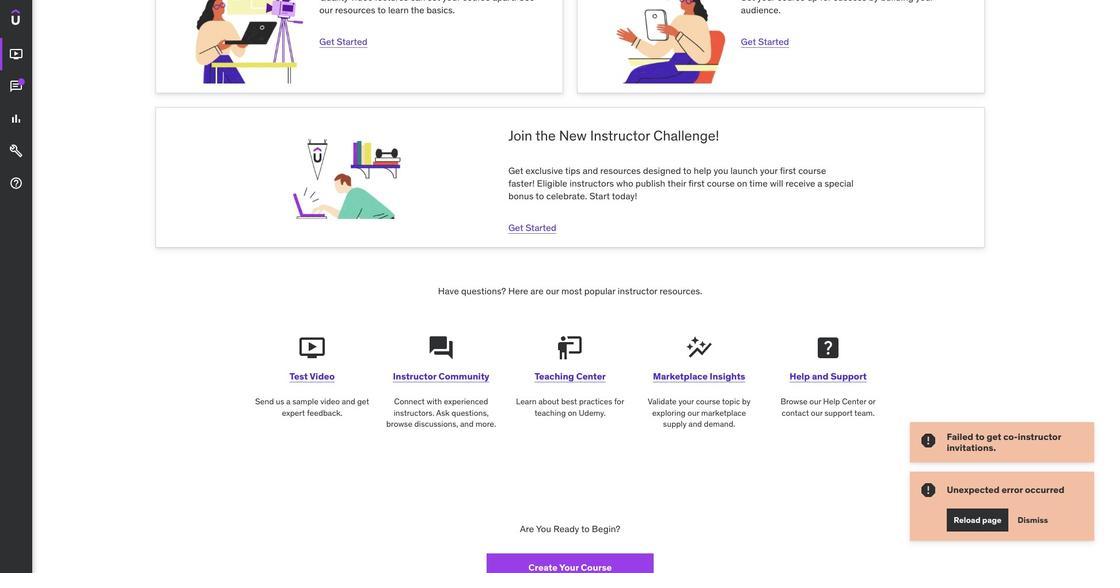 Task type: vqa. For each thing, say whether or not it's contained in the screenshot.
by within the validate your course topic by exploring our marketplace supply and demand.
yes



Task type: locate. For each thing, give the bounding box(es) containing it.
your up "basics."
[[443, 0, 461, 3]]

with
[[427, 397, 442, 407]]

0 vertical spatial center
[[577, 370, 606, 382]]

0 horizontal spatial instructor
[[393, 370, 437, 382]]

0 vertical spatial by
[[869, 0, 879, 3]]

1 vertical spatial for
[[615, 397, 625, 407]]

for right up
[[821, 0, 832, 3]]

create your course link
[[487, 554, 654, 573]]

and down questions,
[[460, 419, 474, 430]]

medium image
[[9, 144, 23, 158], [9, 176, 23, 190]]

unexpected error occurred
[[948, 484, 1065, 496]]

2 horizontal spatial get started link
[[742, 36, 790, 47]]

to down lectures
[[378, 4, 386, 16]]

our right contact
[[812, 408, 823, 418]]

and inside connect with experienced instructors. ask questions, browse discussions, and more.
[[460, 419, 474, 430]]

1 vertical spatial get
[[987, 431, 1002, 442]]

help up browse
[[790, 370, 811, 382]]

video up feedback.
[[321, 397, 340, 407]]

1 vertical spatial a
[[286, 397, 291, 407]]

launch
[[731, 165, 758, 176]]

basics.
[[427, 4, 455, 16]]

and left support
[[813, 370, 829, 382]]

unexpected error occurred status
[[911, 472, 1095, 541]]

started for our
[[337, 36, 368, 47]]

on down best
[[568, 408, 577, 418]]

1 horizontal spatial started
[[526, 222, 557, 233]]

are you ready to begin?
[[520, 523, 621, 535]]

marketplace
[[653, 370, 708, 382]]

are
[[520, 523, 535, 535]]

1 horizontal spatial the
[[536, 127, 556, 145]]

0 vertical spatial help
[[790, 370, 811, 382]]

3 medium image from the top
[[9, 112, 23, 126]]

get down audience.
[[742, 36, 757, 47]]

instructor right new
[[591, 127, 651, 145]]

started down quality
[[337, 36, 368, 47]]

new
[[560, 127, 587, 145]]

your up exploring
[[679, 397, 695, 407]]

0 vertical spatial medium image
[[9, 144, 23, 158]]

center up the practices
[[577, 370, 606, 382]]

1 horizontal spatial get
[[987, 431, 1002, 442]]

center
[[577, 370, 606, 382], [843, 397, 867, 407]]

dismiss button
[[1018, 509, 1049, 532]]

first
[[781, 165, 797, 176], [689, 178, 705, 189]]

for inside the 'set your course up for success by building your audience.'
[[821, 0, 832, 3]]

0 horizontal spatial first
[[689, 178, 705, 189]]

get up faster!
[[509, 165, 524, 176]]

0 horizontal spatial started
[[337, 36, 368, 47]]

publish
[[636, 178, 666, 189]]

1 vertical spatial instructor
[[1019, 431, 1062, 442]]

1 horizontal spatial resources
[[601, 165, 641, 176]]

community
[[439, 370, 490, 382]]

2 vertical spatial medium image
[[9, 112, 23, 126]]

get started link down audience.
[[742, 36, 790, 47]]

medium image
[[9, 47, 23, 61], [9, 80, 23, 93], [9, 112, 23, 126]]

browse
[[387, 419, 413, 430]]

0 vertical spatial medium image
[[9, 47, 23, 61]]

will
[[771, 178, 784, 189]]

and up "instructors"
[[583, 165, 599, 176]]

celebrate.
[[547, 190, 588, 202]]

and right supply at the bottom right of the page
[[689, 419, 703, 430]]

our down quality
[[320, 4, 333, 16]]

started
[[337, 36, 368, 47], [759, 36, 790, 47], [526, 222, 557, 233]]

for right the practices
[[615, 397, 625, 407]]

the right join
[[536, 127, 556, 145]]

first down help
[[689, 178, 705, 189]]

0 vertical spatial on
[[738, 178, 748, 189]]

a left special
[[818, 178, 823, 189]]

get started link down quality
[[320, 36, 368, 47]]

for inside learn about best practices for teaching on udemy.
[[615, 397, 625, 407]]

resources down quality
[[335, 4, 376, 16]]

building
[[881, 0, 914, 3]]

get left co-
[[987, 431, 1002, 442]]

0 vertical spatial a
[[818, 178, 823, 189]]

instructor up occurred
[[1019, 431, 1062, 442]]

started down audience.
[[759, 36, 790, 47]]

1 vertical spatial instructor
[[393, 370, 437, 382]]

1 horizontal spatial help
[[824, 397, 841, 407]]

a inside get exclusive tips and resources designed to help you launch your first course faster! eligible instructors who publish their first course on time will receive a special bonus to celebrate. start today!
[[818, 178, 823, 189]]

1 vertical spatial by
[[743, 397, 751, 407]]

receive
[[786, 178, 816, 189]]

resources
[[335, 4, 376, 16], [601, 165, 641, 176]]

0 horizontal spatial by
[[743, 397, 751, 407]]

get started link down the bonus
[[509, 222, 557, 233]]

marketplace insights
[[653, 370, 746, 382]]

our
[[320, 4, 333, 16], [546, 285, 560, 297], [810, 397, 822, 407], [688, 408, 700, 418], [812, 408, 823, 418]]

1 horizontal spatial first
[[781, 165, 797, 176]]

supply
[[664, 419, 687, 430]]

reload page button
[[948, 509, 1009, 532]]

your inside quality video lectures can set your course apart. use our resources to learn the basics.
[[443, 0, 461, 3]]

by left building
[[869, 0, 879, 3]]

get started down audience.
[[742, 36, 790, 47]]

send us a sample video and get expert feedback.
[[255, 397, 369, 418]]

instructor right popular
[[618, 285, 658, 297]]

you
[[536, 523, 552, 535]]

exploring
[[653, 408, 686, 418]]

course left up
[[778, 0, 806, 3]]

here
[[509, 285, 529, 297]]

0 vertical spatial get
[[357, 397, 369, 407]]

help up support
[[824, 397, 841, 407]]

1 vertical spatial medium image
[[9, 80, 23, 93]]

1 horizontal spatial for
[[821, 0, 832, 3]]

for
[[821, 0, 832, 3], [615, 397, 625, 407]]

and inside "validate your course topic by exploring our marketplace supply and demand."
[[689, 419, 703, 430]]

lectures
[[375, 0, 409, 3]]

to right ready
[[582, 523, 590, 535]]

course left apart.
[[463, 0, 491, 3]]

on
[[738, 178, 748, 189], [568, 408, 577, 418]]

get started link
[[320, 36, 368, 47], [742, 36, 790, 47], [509, 222, 557, 233]]

designed
[[643, 165, 682, 176]]

center up team.
[[843, 397, 867, 407]]

on down launch
[[738, 178, 748, 189]]

begin?
[[592, 523, 621, 535]]

and up feedback.
[[342, 397, 356, 407]]

video right quality
[[351, 0, 373, 3]]

get started down the bonus
[[509, 222, 557, 233]]

get inside send us a sample video and get expert feedback.
[[357, 397, 369, 407]]

questions?
[[462, 285, 506, 297]]

join
[[509, 127, 533, 145]]

help
[[790, 370, 811, 382], [824, 397, 841, 407]]

experienced
[[444, 397, 489, 407]]

1 vertical spatial center
[[843, 397, 867, 407]]

0 horizontal spatial on
[[568, 408, 577, 418]]

get down the bonus
[[509, 222, 524, 233]]

for for up
[[821, 0, 832, 3]]

help inside browse our help center or contact our support team.
[[824, 397, 841, 407]]

0 vertical spatial first
[[781, 165, 797, 176]]

get started down quality
[[320, 36, 368, 47]]

0 horizontal spatial get started link
[[320, 36, 368, 47]]

1 vertical spatial medium image
[[9, 176, 23, 190]]

learn
[[388, 4, 409, 16]]

1 horizontal spatial on
[[738, 178, 748, 189]]

0 horizontal spatial help
[[790, 370, 811, 382]]

get for get started link associated with audience.
[[742, 36, 757, 47]]

to right failed
[[976, 431, 985, 442]]

unexpected
[[948, 484, 1000, 496]]

0 vertical spatial video
[[351, 0, 373, 3]]

to left help
[[684, 165, 692, 176]]

0 vertical spatial instructor
[[618, 285, 658, 297]]

1 horizontal spatial by
[[869, 0, 879, 3]]

set your course up for success by building your audience.
[[742, 0, 934, 16]]

1 horizontal spatial instructor
[[591, 127, 651, 145]]

0 vertical spatial the
[[411, 4, 425, 16]]

0 horizontal spatial the
[[411, 4, 425, 16]]

0 horizontal spatial a
[[286, 397, 291, 407]]

0 vertical spatial resources
[[335, 4, 376, 16]]

1 vertical spatial help
[[824, 397, 841, 407]]

course
[[581, 562, 612, 573]]

1 vertical spatial the
[[536, 127, 556, 145]]

your up will
[[761, 165, 778, 176]]

instructor community
[[393, 370, 490, 382]]

a right us
[[286, 397, 291, 407]]

by inside the 'set your course up for success by building your audience.'
[[869, 0, 879, 3]]

set
[[428, 0, 441, 3]]

video
[[351, 0, 373, 3], [321, 397, 340, 407]]

browse
[[781, 397, 808, 407]]

by
[[869, 0, 879, 3], [743, 397, 751, 407]]

ask
[[436, 408, 450, 418]]

the down can
[[411, 4, 425, 16]]

0 horizontal spatial resources
[[335, 4, 376, 16]]

0 horizontal spatial get
[[357, 397, 369, 407]]

get for get started link corresponding to our
[[320, 36, 335, 47]]

get for the middle get started link
[[509, 222, 524, 233]]

1 horizontal spatial a
[[818, 178, 823, 189]]

0 horizontal spatial get started
[[320, 36, 368, 47]]

1 vertical spatial resources
[[601, 165, 641, 176]]

0 vertical spatial for
[[821, 0, 832, 3]]

help and support
[[790, 370, 867, 382]]

get started
[[320, 36, 368, 47], [742, 36, 790, 47], [509, 222, 557, 233]]

1 horizontal spatial center
[[843, 397, 867, 407]]

teaching
[[535, 370, 575, 382]]

0 horizontal spatial for
[[615, 397, 625, 407]]

instructor up the connect
[[393, 370, 437, 382]]

1 horizontal spatial instructor
[[1019, 431, 1062, 442]]

2 medium image from the top
[[9, 176, 23, 190]]

started down the bonus
[[526, 222, 557, 233]]

started for audience.
[[759, 36, 790, 47]]

get down quality
[[320, 36, 335, 47]]

0 horizontal spatial video
[[321, 397, 340, 407]]

course down you
[[707, 178, 735, 189]]

get left the connect
[[357, 397, 369, 407]]

1 horizontal spatial get started link
[[509, 222, 557, 233]]

faster!
[[509, 178, 535, 189]]

and
[[583, 165, 599, 176], [813, 370, 829, 382], [342, 397, 356, 407], [460, 419, 474, 430], [689, 419, 703, 430]]

0 horizontal spatial center
[[577, 370, 606, 382]]

resources up who
[[601, 165, 641, 176]]

who
[[617, 178, 634, 189]]

the inside quality video lectures can set your course apart. use our resources to learn the basics.
[[411, 4, 425, 16]]

create
[[529, 562, 558, 573]]

course up marketplace
[[697, 397, 721, 407]]

get started link for audience.
[[742, 36, 790, 47]]

by right topic
[[743, 397, 751, 407]]

first up will
[[781, 165, 797, 176]]

2 horizontal spatial get started
[[742, 36, 790, 47]]

1 vertical spatial video
[[321, 397, 340, 407]]

1 horizontal spatial video
[[351, 0, 373, 3]]

connect with experienced instructors. ask questions, browse discussions, and more.
[[387, 397, 496, 430]]

test video
[[290, 370, 335, 382]]

1 vertical spatial on
[[568, 408, 577, 418]]

audience.
[[742, 4, 781, 16]]

0 horizontal spatial instructor
[[618, 285, 658, 297]]

our right exploring
[[688, 408, 700, 418]]

2 horizontal spatial started
[[759, 36, 790, 47]]

get started for our
[[320, 36, 368, 47]]



Task type: describe. For each thing, give the bounding box(es) containing it.
center inside browse our help center or contact our support team.
[[843, 397, 867, 407]]

connect
[[394, 397, 425, 407]]

have questions? here are our most popular instructor resources.
[[438, 285, 703, 297]]

more.
[[476, 419, 496, 430]]

and inside send us a sample video and get expert feedback.
[[342, 397, 356, 407]]

time
[[750, 178, 768, 189]]

expert
[[282, 408, 305, 418]]

tips
[[566, 165, 581, 176]]

video inside send us a sample video and get expert feedback.
[[321, 397, 340, 407]]

set
[[742, 0, 756, 3]]

resources inside quality video lectures can set your course apart. use our resources to learn the basics.
[[335, 4, 376, 16]]

to inside failed to get co-instructor invitations.
[[976, 431, 985, 442]]

and inside get exclusive tips and resources designed to help you launch your first course faster! eligible instructors who publish their first course on time will receive a special bonus to celebrate. start today!
[[583, 165, 599, 176]]

1 medium image from the top
[[9, 47, 23, 61]]

support
[[825, 408, 853, 418]]

by inside "validate your course topic by exploring our marketplace supply and demand."
[[743, 397, 751, 407]]

practices
[[579, 397, 613, 407]]

instructor inside failed to get co-instructor invitations.
[[1019, 431, 1062, 442]]

occurred
[[1026, 484, 1065, 496]]

quality
[[320, 0, 349, 3]]

your inside "validate your course topic by exploring our marketplace supply and demand."
[[679, 397, 695, 407]]

1 medium image from the top
[[9, 144, 23, 158]]

success
[[834, 0, 867, 3]]

failed to get co-instructor invitations.
[[948, 431, 1062, 454]]

challenge!
[[654, 127, 720, 145]]

0 vertical spatial instructor
[[591, 127, 651, 145]]

support
[[831, 370, 867, 382]]

test
[[290, 370, 308, 382]]

browse our help center or contact our support team.
[[781, 397, 876, 418]]

their
[[668, 178, 687, 189]]

failed to get co-instructor invitations. status
[[911, 422, 1095, 463]]

failed
[[948, 431, 974, 442]]

or
[[869, 397, 876, 407]]

demand.
[[705, 419, 736, 430]]

video
[[310, 370, 335, 382]]

special
[[825, 178, 854, 189]]

team.
[[855, 408, 875, 418]]

udemy image
[[12, 9, 64, 29]]

insights
[[710, 370, 746, 382]]

teaching center
[[535, 370, 606, 382]]

course up receive
[[799, 165, 827, 176]]

instructors.
[[394, 408, 435, 418]]

get started for audience.
[[742, 36, 790, 47]]

co-
[[1004, 431, 1019, 442]]

you
[[714, 165, 729, 176]]

for for practices
[[615, 397, 625, 407]]

validate your course topic by exploring our marketplace supply and demand.
[[648, 397, 751, 430]]

to down eligible
[[536, 190, 544, 202]]

video inside quality video lectures can set your course apart. use our resources to learn the basics.
[[351, 0, 373, 3]]

learn
[[516, 397, 537, 407]]

join the new instructor challenge!
[[509, 127, 720, 145]]

are
[[531, 285, 544, 297]]

most
[[562, 285, 583, 297]]

dismiss
[[1018, 515, 1049, 525]]

reload
[[954, 515, 981, 525]]

our inside quality video lectures can set your course apart. use our resources to learn the basics.
[[320, 4, 333, 16]]

2 medium image from the top
[[9, 80, 23, 93]]

your up audience.
[[758, 0, 776, 3]]

can
[[411, 0, 426, 3]]

get exclusive tips and resources designed to help you launch your first course faster! eligible instructors who publish their first course on time will receive a special bonus to celebrate. start today!
[[509, 165, 854, 202]]

instructors
[[570, 178, 614, 189]]

up
[[808, 0, 818, 3]]

your right building
[[917, 0, 934, 3]]

have
[[438, 285, 459, 297]]

eligible
[[537, 178, 568, 189]]

our right browse
[[810, 397, 822, 407]]

best
[[562, 397, 578, 407]]

today!
[[612, 190, 638, 202]]

error
[[1002, 484, 1024, 496]]

quality video lectures can set your course apart. use our resources to learn the basics.
[[320, 0, 535, 16]]

on inside get exclusive tips and resources designed to help you launch your first course faster! eligible instructors who publish their first course on time will receive a special bonus to celebrate. start today!
[[738, 178, 748, 189]]

course inside the 'set your course up for success by building your audience.'
[[778, 0, 806, 3]]

get inside failed to get co-instructor invitations.
[[987, 431, 1002, 442]]

udemy.
[[579, 408, 606, 418]]

popular
[[585, 285, 616, 297]]

to inside quality video lectures can set your course apart. use our resources to learn the basics.
[[378, 4, 386, 16]]

resources inside get exclusive tips and resources designed to help you launch your first course faster! eligible instructors who publish their first course on time will receive a special bonus to celebrate. start today!
[[601, 165, 641, 176]]

reload page
[[954, 515, 1002, 525]]

your inside get exclusive tips and resources designed to help you launch your first course faster! eligible instructors who publish their first course on time will receive a special bonus to celebrate. start today!
[[761, 165, 778, 176]]

contact
[[782, 408, 810, 418]]

apart.
[[493, 0, 517, 3]]

about
[[539, 397, 560, 407]]

course inside quality video lectures can set your course apart. use our resources to learn the basics.
[[463, 0, 491, 3]]

page
[[983, 515, 1002, 525]]

use
[[519, 0, 535, 3]]

validate
[[648, 397, 677, 407]]

get inside get exclusive tips and resources designed to help you launch your first course faster! eligible instructors who publish their first course on time will receive a special bonus to celebrate. start today!
[[509, 165, 524, 176]]

our inside "validate your course topic by exploring our marketplace supply and demand."
[[688, 408, 700, 418]]

sample
[[293, 397, 319, 407]]

help
[[694, 165, 712, 176]]

invitations.
[[948, 442, 997, 454]]

us
[[276, 397, 284, 407]]

on inside learn about best practices for teaching on udemy.
[[568, 408, 577, 418]]

discussions,
[[415, 419, 459, 430]]

1 vertical spatial first
[[689, 178, 705, 189]]

create your course
[[529, 562, 612, 573]]

topic
[[723, 397, 741, 407]]

questions,
[[452, 408, 489, 418]]

send
[[255, 397, 274, 407]]

1 horizontal spatial get started
[[509, 222, 557, 233]]

marketplace
[[702, 408, 747, 418]]

ready
[[554, 523, 580, 535]]

get started link for our
[[320, 36, 368, 47]]

course inside "validate your course topic by exploring our marketplace supply and demand."
[[697, 397, 721, 407]]

a inside send us a sample video and get expert feedback.
[[286, 397, 291, 407]]

feedback.
[[307, 408, 343, 418]]

our right are
[[546, 285, 560, 297]]

learn about best practices for teaching on udemy.
[[516, 397, 625, 418]]

start
[[590, 190, 610, 202]]

bonus
[[509, 190, 534, 202]]



